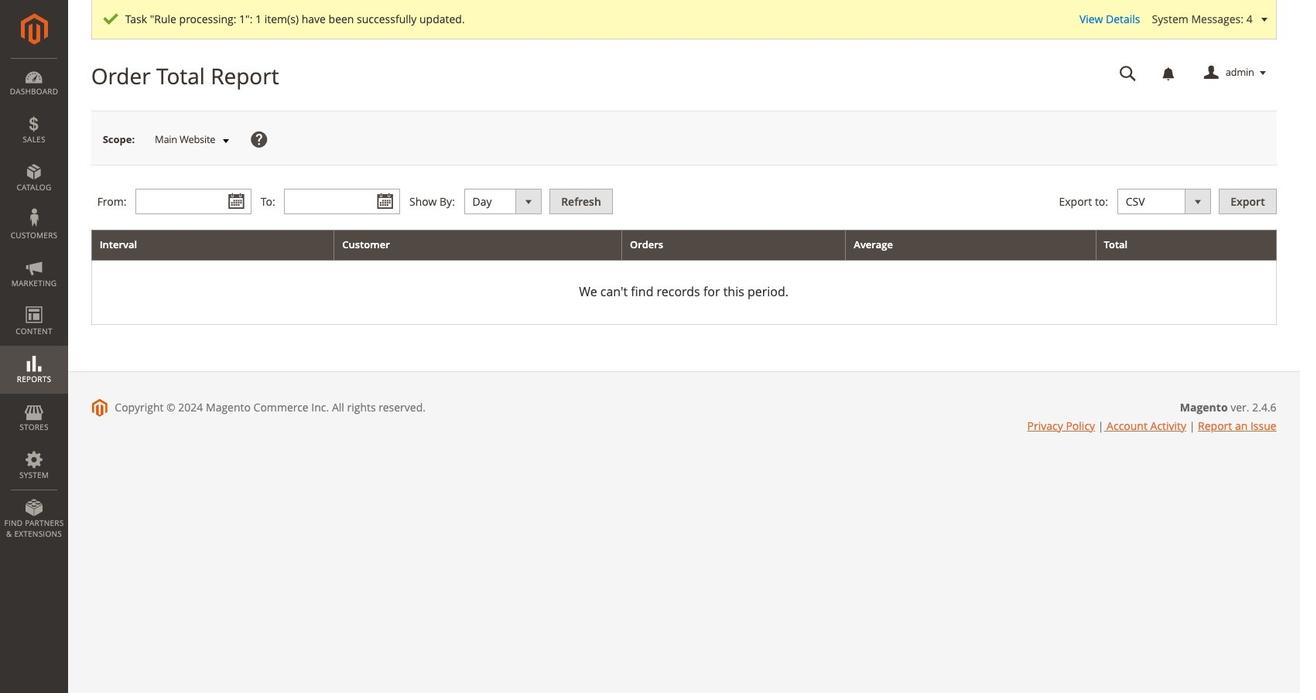 Task type: describe. For each thing, give the bounding box(es) containing it.
magento admin panel image
[[21, 13, 48, 45]]



Task type: vqa. For each thing, say whether or not it's contained in the screenshot.
left To text field
no



Task type: locate. For each thing, give the bounding box(es) containing it.
None text field
[[284, 189, 401, 215]]

None text field
[[1109, 60, 1148, 87], [136, 189, 252, 215], [1109, 60, 1148, 87], [136, 189, 252, 215]]

menu bar
[[0, 58, 68, 547]]



